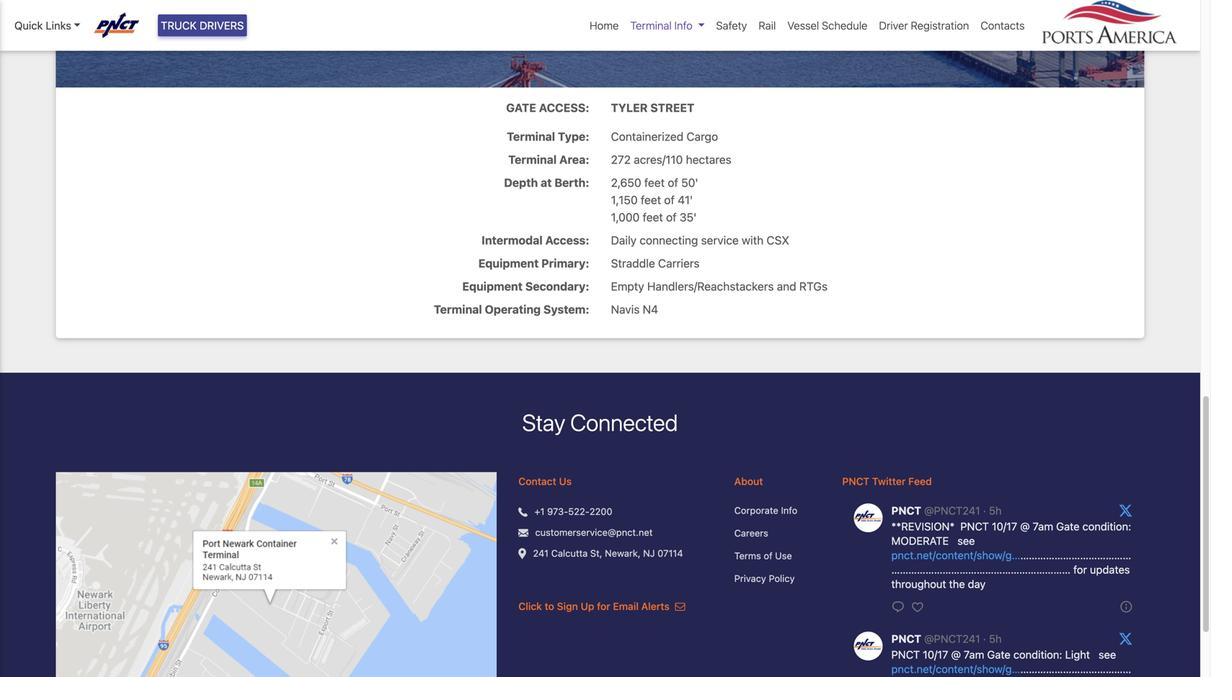 Task type: locate. For each thing, give the bounding box(es) containing it.
corporate info
[[734, 506, 798, 516]]

equipment secondary:
[[462, 280, 589, 293]]

empty
[[611, 280, 644, 293]]

safety link
[[710, 12, 753, 39]]

acres/110
[[634, 153, 683, 166]]

equipment up terminal operating system:
[[462, 280, 523, 293]]

vessel schedule link
[[782, 12, 873, 39]]

straddle carriers
[[611, 257, 700, 270]]

241 calcutta st, newark, nj 07114
[[533, 548, 683, 559]]

info for corporate info
[[781, 506, 798, 516]]

terminal for terminal info
[[630, 19, 672, 32]]

terminal for terminal area:
[[508, 153, 557, 166]]

of left 41'
[[664, 193, 675, 207]]

tyler street
[[611, 101, 695, 114]]

2,650
[[611, 176, 641, 189]]

terminal up "terminal area:" on the left of page
[[507, 130, 555, 143]]

info up careers link
[[781, 506, 798, 516]]

access:
[[539, 101, 589, 114], [545, 233, 589, 247]]

access: for gate access:
[[539, 101, 589, 114]]

info left the safety
[[674, 19, 693, 32]]

terms of use link
[[734, 550, 821, 564]]

registration
[[911, 19, 969, 32]]

handlers/reachstackers
[[647, 280, 774, 293]]

twitter
[[872, 476, 906, 488]]

info
[[674, 19, 693, 32], [781, 506, 798, 516]]

info for terminal info
[[674, 19, 693, 32]]

contacts
[[981, 19, 1025, 32]]

stay
[[522, 409, 565, 436]]

of left 35'
[[666, 210, 677, 224]]

about
[[734, 476, 763, 488]]

truck drivers
[[161, 19, 244, 32]]

terminal up depth
[[508, 153, 557, 166]]

feet right 1,000
[[643, 210, 663, 224]]

+1 973-522-2200 link
[[535, 505, 613, 519]]

sign
[[557, 601, 578, 613]]

type:
[[558, 130, 589, 143]]

terminal left operating
[[434, 303, 482, 316]]

feet down acres/110
[[644, 176, 665, 189]]

and
[[777, 280, 796, 293]]

241 calcutta st, newark, nj 07114 link
[[533, 547, 683, 561]]

schedule
[[822, 19, 868, 32]]

click to sign up for email alerts link
[[519, 601, 685, 613]]

customerservice@pnct.net link
[[535, 526, 653, 540]]

secondary:
[[525, 280, 589, 293]]

2200
[[590, 507, 613, 517]]

nj
[[643, 548, 655, 559]]

522-
[[568, 507, 590, 517]]

terminal type:
[[507, 130, 589, 143]]

access: up type:
[[539, 101, 589, 114]]

driver registration link
[[873, 12, 975, 39]]

connected
[[570, 409, 678, 436]]

pnct
[[842, 476, 870, 488]]

272
[[611, 153, 631, 166]]

careers link
[[734, 527, 821, 541]]

system:
[[544, 303, 589, 316]]

1 vertical spatial access:
[[545, 233, 589, 247]]

1 vertical spatial equipment
[[462, 280, 523, 293]]

0 vertical spatial access:
[[539, 101, 589, 114]]

1,150
[[611, 193, 638, 207]]

1 horizontal spatial info
[[781, 506, 798, 516]]

quick
[[14, 19, 43, 32]]

cargo
[[687, 130, 718, 143]]

intermodal access:
[[482, 233, 589, 247]]

vessel schedule
[[788, 19, 868, 32]]

of left the 50'
[[668, 176, 678, 189]]

rtgs
[[799, 280, 828, 293]]

equipment down intermodal
[[478, 257, 539, 270]]

1 vertical spatial info
[[781, 506, 798, 516]]

connecting
[[640, 233, 698, 247]]

privacy
[[734, 574, 766, 584]]

navis n4
[[611, 303, 658, 316]]

berth:
[[555, 176, 589, 189]]

rail
[[759, 19, 776, 32]]

0 vertical spatial feet
[[644, 176, 665, 189]]

0 vertical spatial info
[[674, 19, 693, 32]]

primary:
[[542, 257, 589, 270]]

0 horizontal spatial info
[[674, 19, 693, 32]]

tyler
[[611, 101, 648, 114]]

equipment for equipment primary:
[[478, 257, 539, 270]]

feet
[[644, 176, 665, 189], [641, 193, 661, 207], [643, 210, 663, 224]]

feet right 1,150 at the top right of page
[[641, 193, 661, 207]]

careers
[[734, 528, 768, 539]]

customerservice@pnct.net
[[535, 528, 653, 538]]

depth at berth:
[[504, 176, 589, 189]]

n4
[[643, 303, 658, 316]]

home link
[[584, 12, 625, 39]]

gate access:
[[506, 101, 589, 114]]

st,
[[590, 548, 602, 559]]

access: up the primary:
[[545, 233, 589, 247]]

0 vertical spatial equipment
[[478, 257, 539, 270]]

equipment primary:
[[478, 257, 589, 270]]

terminal
[[630, 19, 672, 32], [507, 130, 555, 143], [508, 153, 557, 166], [434, 303, 482, 316]]

calcutta
[[551, 548, 588, 559]]

terminal right 'home' link at the top
[[630, 19, 672, 32]]

at
[[541, 176, 552, 189]]

equipment
[[478, 257, 539, 270], [462, 280, 523, 293]]



Task type: describe. For each thing, give the bounding box(es) containing it.
stay connected
[[522, 409, 678, 436]]

for
[[597, 601, 610, 613]]

rail link
[[753, 12, 782, 39]]

pnct twitter feed
[[842, 476, 932, 488]]

terms of use
[[734, 551, 792, 562]]

to
[[545, 601, 554, 613]]

2,650 feet of 50' 1,150 feet of 41' 1,000 feet of 35'
[[611, 176, 698, 224]]

daily
[[611, 233, 637, 247]]

gate
[[506, 101, 536, 114]]

quick links link
[[14, 17, 81, 33]]

driver
[[879, 19, 908, 32]]

navis
[[611, 303, 640, 316]]

driver registration
[[879, 19, 969, 32]]

272 acres/110 hectares
[[611, 153, 732, 166]]

drivers
[[200, 19, 244, 32]]

07114
[[658, 548, 683, 559]]

daily connecting service with csx
[[611, 233, 789, 247]]

of left use
[[764, 551, 773, 562]]

containerized cargo
[[611, 130, 718, 143]]

us
[[559, 476, 572, 488]]

envelope o image
[[675, 602, 685, 612]]

click
[[519, 601, 542, 613]]

+1
[[535, 507, 545, 517]]

corporate
[[734, 506, 779, 516]]

depth
[[504, 176, 538, 189]]

terminal operating system:
[[434, 303, 589, 316]]

policy
[[769, 574, 795, 584]]

click to sign up for email alerts
[[519, 601, 672, 613]]

containerized
[[611, 130, 684, 143]]

service
[[701, 233, 739, 247]]

csx
[[767, 233, 789, 247]]

hectares
[[686, 153, 732, 166]]

alerts
[[641, 601, 670, 613]]

use
[[775, 551, 792, 562]]

intermodal
[[482, 233, 543, 247]]

contact
[[519, 476, 556, 488]]

area:
[[559, 153, 589, 166]]

35'
[[680, 210, 697, 224]]

privacy policy
[[734, 574, 795, 584]]

email
[[613, 601, 639, 613]]

operating
[[485, 303, 541, 316]]

terminal for terminal operating system:
[[434, 303, 482, 316]]

vessel
[[788, 19, 819, 32]]

safety
[[716, 19, 747, 32]]

straddle
[[611, 257, 655, 270]]

contact us
[[519, 476, 572, 488]]

privacy policy link
[[734, 572, 821, 586]]

2 vertical spatial feet
[[643, 210, 663, 224]]

973-
[[547, 507, 568, 517]]

terms
[[734, 551, 761, 562]]

1 vertical spatial feet
[[641, 193, 661, 207]]

access: for intermodal access:
[[545, 233, 589, 247]]

241
[[533, 548, 549, 559]]

feed
[[908, 476, 932, 488]]

empty handlers/reachstackers and rtgs
[[611, 280, 828, 293]]

+1 973-522-2200
[[535, 507, 613, 517]]

carriers
[[658, 257, 700, 270]]

up
[[581, 601, 594, 613]]

terminal area:
[[508, 153, 589, 166]]

terminal for terminal type:
[[507, 130, 555, 143]]

41'
[[678, 193, 693, 207]]

1,000
[[611, 210, 640, 224]]

equipment for equipment secondary:
[[462, 280, 523, 293]]

street
[[650, 101, 695, 114]]

quick links
[[14, 19, 71, 32]]

truck
[[161, 19, 197, 32]]

home
[[590, 19, 619, 32]]



Task type: vqa. For each thing, say whether or not it's contained in the screenshot.
Driver Registration
yes



